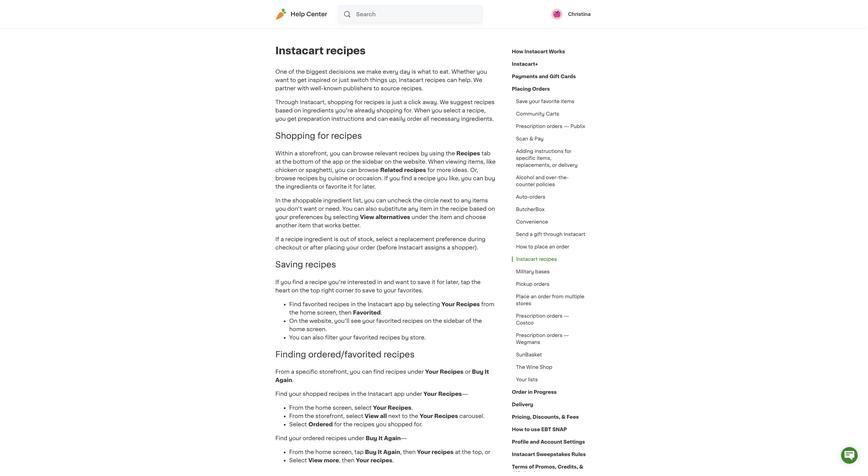 Task type: locate. For each thing, give the bounding box(es) containing it.
orders up butcherbox link
[[530, 195, 546, 199]]

1 vertical spatial save
[[363, 287, 376, 293]]

prescription inside prescription orders — costco
[[517, 314, 546, 318]]

& left fees
[[562, 415, 566, 419]]

alcohol and over-the- counter policies
[[517, 175, 569, 187]]

you up cuisine
[[335, 167, 346, 173]]

1 horizontal spatial next
[[441, 198, 453, 203]]

buy for —
[[366, 436, 378, 441]]

home inside the from the home screen, then
[[300, 310, 316, 315]]

you inside the tab at the bottom of the app or the sidebar on the website. when viewing items, like chicken or spaghetti, you can browse
[[335, 167, 346, 173]]

save up 'favorites.'
[[418, 279, 431, 285]]

.
[[381, 310, 383, 315], [292, 377, 295, 383], [412, 405, 413, 411], [393, 458, 394, 463]]

adding instructions for specific items, replacements, or delivery link
[[512, 145, 591, 171]]

find down saving recipes
[[293, 279, 304, 285]]

home for from the home screen, then
[[300, 310, 316, 315]]

1 horizontal spatial tap
[[461, 279, 470, 285]]

0 horizontal spatial just
[[339, 77, 349, 83]]

item
[[420, 206, 433, 211], [440, 214, 453, 220], [299, 222, 311, 228]]

we right away.
[[440, 99, 449, 105]]

in right the interested
[[378, 279, 383, 285]]

2 vertical spatial again
[[384, 449, 401, 455]]

for inside if you find a recipe you're interested in and want to save it for later, tap the heart on the top right corner to save to your favorites.
[[437, 279, 445, 285]]

if
[[385, 175, 388, 181], [276, 236, 279, 242], [276, 279, 279, 285]]

orders inside auto-orders link
[[530, 195, 546, 199]]

0 vertical spatial for.
[[404, 108, 413, 113]]

instructions inside through instacart, shopping for recipes is just a click away. we suggest recipes based on ingredients you're already shopping for. when you select a recipe, you get preparation instructions and can easily order all necessary ingredients.
[[332, 116, 365, 121]]

prescription inside prescription orders — wegmans
[[517, 333, 546, 338]]

1 select from the top
[[290, 422, 307, 427]]

right
[[322, 287, 335, 293]]

0 vertical spatial you
[[343, 206, 353, 211]]

0 vertical spatial find
[[290, 301, 301, 307]]

1 vertical spatial just
[[392, 99, 403, 105]]

3 prescription from the top
[[517, 333, 546, 338]]

you're up the corner
[[329, 279, 346, 285]]

— for prescription orders — costco
[[564, 314, 570, 318]]

by down spaghetti,
[[320, 175, 327, 181]]

for
[[355, 99, 363, 105], [318, 132, 329, 140], [565, 149, 572, 154], [428, 167, 436, 173], [354, 184, 361, 189], [437, 279, 445, 285], [335, 422, 342, 427]]

0 vertical spatial specific
[[517, 156, 536, 161]]

find
[[290, 301, 301, 307], [276, 391, 288, 397], [276, 436, 288, 441]]

favorited
[[303, 301, 328, 307], [377, 318, 401, 323], [354, 335, 378, 340]]

if for order
[[276, 236, 279, 242]]

want
[[276, 77, 289, 83], [304, 206, 317, 211], [396, 279, 409, 285]]

military bases
[[517, 269, 550, 274]]

instacart up the "recipes."
[[399, 77, 424, 83]]

want down shoppable
[[304, 206, 317, 211]]

1 horizontal spatial more
[[437, 167, 451, 173]]

— for prescription orders — publix
[[564, 124, 570, 129]]

just down source
[[392, 99, 403, 105]]

finding ordered/favorited recipes
[[276, 350, 415, 358]]

2 horizontal spatial want
[[396, 279, 409, 285]]

next
[[441, 198, 453, 203], [389, 413, 401, 419]]

1 horizontal spatial get
[[298, 77, 307, 83]]

then inside the from the home screen, then
[[339, 310, 352, 315]]

a down saving recipes
[[305, 279, 308, 285]]

buy it again
[[276, 369, 490, 383]]

selecting
[[333, 214, 359, 220], [415, 301, 441, 307]]

screen, for select
[[333, 405, 353, 411]]

2 vertical spatial want
[[396, 279, 409, 285]]

how
[[512, 49, 524, 54], [517, 244, 528, 249], [512, 427, 524, 432]]

on down relevant
[[385, 159, 392, 164]]

an
[[550, 244, 556, 249], [531, 294, 537, 299]]

recipes inside the for more ideas. or, browse recipes by cuisine or occasion. if you find a recipe you like, you can buy the ingredients or favorite it for later.
[[297, 175, 318, 181]]

order down "stock,"
[[361, 245, 376, 250]]

instructions down pay
[[535, 149, 564, 154]]

orders for pickup orders
[[534, 282, 550, 287]]

switch
[[351, 77, 369, 83]]

orders down place an order from multiple stores link at right
[[547, 314, 563, 318]]

how up profile
[[512, 427, 524, 432]]

store.
[[410, 335, 426, 340]]

recipes inside "instacart recipes" link
[[539, 257, 558, 262]]

again for recipes
[[384, 436, 401, 441]]

favorite down cuisine
[[326, 184, 347, 189]]

you right list,
[[365, 198, 375, 203]]

cards inside 'terms of promos, credits, & gift cards'
[[523, 471, 539, 472]]

0 vertical spatial ,
[[401, 449, 402, 455]]

recipe inside the 'if a recipe ingredient is out of stock, select a replacement preference during checkout or after placing your order (before instacart assigns a shopper).'
[[286, 236, 303, 242]]

the-
[[559, 175, 569, 180]]

more up 'like,'
[[437, 167, 451, 173]]

1 vertical spatial gift
[[512, 471, 522, 472]]

item down preferences
[[299, 222, 311, 228]]

terms
[[512, 464, 528, 469]]

the
[[517, 365, 526, 370]]

0 horizontal spatial from
[[482, 301, 495, 307]]

ingredient inside in the shoppable ingredient list, you can uncheck the circle next to any items you don't want or need. you can also substitute any item in the recipe based on your preferences by selecting
[[324, 198, 352, 203]]

credits,
[[558, 464, 579, 469]]

& left pay
[[530, 136, 534, 141]]

1 horizontal spatial want
[[304, 206, 317, 211]]

1 vertical spatial from
[[482, 301, 495, 307]]

we inside through instacart, shopping for recipes is just a click away. we suggest recipes based on ingredients you're already shopping for. when you select a recipe, you get preparation instructions and can easily order all necessary ingredients.
[[440, 99, 449, 105]]

0 vertical spatial ingredients
[[303, 108, 334, 113]]

1 horizontal spatial based
[[470, 206, 487, 211]]

a left gift
[[530, 232, 533, 237]]

you down find your shopped recipes in the instacart app under your recipes —
[[376, 422, 387, 427]]

just down decisions
[[339, 77, 349, 83]]

browse down 'chicken'
[[276, 175, 296, 181]]

1 horizontal spatial item
[[420, 206, 433, 211]]

items, up the replacements,
[[537, 156, 552, 161]]

from
[[276, 369, 290, 375], [290, 405, 304, 411], [290, 413, 304, 419], [290, 449, 304, 455]]

1 vertical spatial find
[[293, 279, 304, 285]]

— inside prescription orders — costco
[[564, 314, 570, 318]]

0 vertical spatial instructions
[[332, 116, 365, 121]]

on right heart
[[292, 287, 299, 293]]

shopping
[[276, 132, 316, 140]]

and inside under the item and choose another item that works better.
[[454, 214, 464, 220]]

buy
[[485, 175, 496, 181]]

cards down terms
[[523, 471, 539, 472]]

1 vertical spatial browse
[[359, 167, 379, 173]]

0 vertical spatial want
[[276, 77, 289, 83]]

home down ordered
[[316, 449, 332, 455]]

0 vertical spatial app
[[333, 159, 344, 164]]

recipe inside in the shoppable ingredient list, you can uncheck the circle next to any items you don't want or need. you can also substitute any item in the recipe based on your preferences by selecting
[[451, 206, 468, 211]]

next right 'circle' at top
[[441, 198, 453, 203]]

0 vertical spatial find
[[402, 175, 412, 181]]

1 horizontal spatial &
[[562, 415, 566, 419]]

0 horizontal spatial sidebar
[[363, 159, 383, 164]]

home up website,
[[300, 310, 316, 315]]

from inside from the home screen, tap buy it again , then your recipes at the top, or select view more , then your recipes .
[[290, 449, 304, 455]]

ingredient for list,
[[324, 198, 352, 203]]

your inside the 'if a recipe ingredient is out of stock, select a replacement preference during checkout or after placing your order (before instacart assigns a shopper).'
[[347, 245, 359, 250]]

1 vertical spatial any
[[408, 206, 419, 211]]

1 horizontal spatial any
[[461, 198, 472, 203]]

you inside from the home screen, select your recipes . from the storefront, select view all next to the your recipes carousel. select ordered for the recipes you shopped for.
[[376, 422, 387, 427]]

instacart image
[[276, 9, 287, 20]]

specific down adding
[[517, 156, 536, 161]]

a down "related recipes"
[[414, 175, 417, 181]]

1 vertical spatial ingredients
[[286, 184, 318, 189]]

is left out at bottom left
[[334, 236, 339, 242]]

based up the choose
[[470, 206, 487, 211]]

tap down find your ordered recipes under buy it again —
[[355, 449, 364, 455]]

1 vertical spatial prescription
[[517, 314, 546, 318]]

1 horizontal spatial is
[[386, 99, 391, 105]]

orders inside the pickup orders link
[[534, 282, 550, 287]]

1 vertical spatial you
[[290, 335, 300, 340]]

recipes
[[457, 150, 481, 156], [457, 301, 480, 307], [440, 369, 464, 375], [439, 391, 462, 397], [388, 405, 412, 411], [435, 413, 458, 419]]

also inside in the shoppable ingredient list, you can uncheck the circle next to any items you don't want or need. you can also substitute any item in the recipe based on your preferences by selecting
[[366, 206, 377, 211]]

0 vertical spatial storefront,
[[299, 150, 329, 156]]

1 vertical spatial again
[[384, 436, 401, 441]]

1 horizontal spatial for.
[[414, 422, 423, 427]]

like,
[[449, 175, 460, 181]]

0 vertical spatial more
[[437, 167, 451, 173]]

again for screen,
[[384, 449, 401, 455]]

0 horizontal spatial favorite
[[326, 184, 347, 189]]

replacements,
[[517, 163, 551, 168]]

home inside from the home screen, select your recipes . from the storefront, select view all next to the your recipes carousel. select ordered for the recipes you shopped for.
[[316, 405, 332, 411]]

also up under the item and choose another item that works better.
[[366, 206, 377, 211]]

you down on
[[290, 335, 300, 340]]

one of the biggest decisions we make every day is what to eat. whether you want to get inspired or just switch things up, instacart recipes can help. we partner with well-known publishers to source recipes.
[[276, 69, 488, 91]]

or inside adding instructions for specific items, replacements, or delivery
[[553, 163, 558, 168]]

gift down terms
[[512, 471, 522, 472]]

2 vertical spatial find
[[374, 369, 385, 375]]

storefront, inside from the home screen, select your recipes . from the storefront, select view all next to the your recipes carousel. select ordered for the recipes you shopped for.
[[316, 413, 345, 419]]

for. inside from the home screen, select your recipes . from the storefront, select view all next to the your recipes carousel. select ordered for the recipes you shopped for.
[[414, 422, 423, 427]]

in down 'circle' at top
[[434, 206, 439, 211]]

recipes.
[[402, 85, 424, 91]]

on
[[294, 108, 301, 113], [385, 159, 392, 164], [488, 206, 496, 211], [292, 287, 299, 293], [425, 318, 432, 323]]

0 vertical spatial then
[[339, 310, 352, 315]]

promos,
[[536, 464, 557, 469]]

home for from the home screen, select your recipes . from the storefront, select view all next to the your recipes carousel. select ordered for the recipes you shopped for.
[[316, 405, 332, 411]]

screen, for tap
[[333, 449, 353, 455]]

all down away.
[[424, 116, 430, 121]]

the inside the one of the biggest decisions we make every day is what to eat. whether you want to get inspired or just switch things up, instacart recipes can help. we partner with well-known publishers to source recipes.
[[296, 69, 305, 74]]

0 vertical spatial select
[[290, 422, 307, 427]]

orders inside prescription orders — wegmans
[[547, 333, 563, 338]]

bases
[[536, 269, 550, 274]]

ordered
[[303, 436, 325, 441]]

based
[[276, 108, 293, 113], [470, 206, 487, 211]]

a down finding
[[291, 369, 295, 375]]

0 horizontal spatial items,
[[468, 159, 485, 164]]

or inside in the shoppable ingredient list, you can uncheck the circle next to any items you don't want or need. you can also substitute any item in the recipe based on your preferences by selecting
[[319, 206, 324, 211]]

1 horizontal spatial specific
[[517, 156, 536, 161]]

if up heart
[[276, 279, 279, 285]]

interested
[[348, 279, 376, 285]]

placing
[[325, 245, 345, 250]]

the
[[296, 69, 305, 74], [446, 150, 455, 156], [283, 159, 292, 164], [322, 159, 331, 164], [352, 159, 361, 164], [393, 159, 403, 164], [276, 184, 285, 189], [282, 198, 291, 203], [413, 198, 422, 203], [440, 206, 449, 211], [430, 214, 439, 220], [472, 279, 481, 285], [300, 287, 309, 293], [357, 301, 367, 307], [290, 310, 299, 315], [299, 318, 308, 323], [433, 318, 443, 323], [473, 318, 483, 323], [358, 391, 367, 397], [305, 405, 314, 411], [305, 413, 314, 419], [410, 413, 419, 419], [344, 422, 353, 427], [305, 449, 314, 455], [462, 449, 472, 455]]

1 horizontal spatial find
[[374, 369, 385, 375]]

user avatar image
[[552, 9, 563, 20]]

at down within
[[276, 159, 281, 164]]

whether
[[452, 69, 476, 74]]

0 horizontal spatial ,
[[339, 458, 341, 463]]

recipe up top
[[310, 279, 327, 285]]

shoppable
[[293, 198, 322, 203]]

select down find your shopped recipes in the instacart app under your recipes —
[[355, 405, 372, 411]]

item up preference
[[440, 214, 453, 220]]

0 vertical spatial you're
[[336, 108, 353, 113]]

if inside the 'if a recipe ingredient is out of stock, select a replacement preference during checkout or after placing your order (before instacart assigns a shopper).'
[[276, 236, 279, 242]]

under the item and choose another item that works better.
[[276, 214, 487, 228]]

next down find your shopped recipes in the instacart app under your recipes —
[[389, 413, 401, 419]]

uncheck
[[388, 198, 412, 203]]

if a recipe ingredient is out of stock, select a replacement preference during checkout or after placing your order (before instacart assigns a shopper).
[[276, 236, 486, 250]]

favorited .
[[353, 310, 384, 315]]

ingredients inside through instacart, shopping for recipes is just a click away. we suggest recipes based on ingredients you're already shopping for. when you select a recipe, you get preparation instructions and can easily order all necessary ingredients.
[[303, 108, 334, 113]]

favorited
[[353, 310, 381, 315]]

the inside under the item and choose another item that works better.
[[430, 214, 439, 220]]

already
[[355, 108, 375, 113]]

is inside the one of the biggest decisions we make every day is what to eat. whether you want to get inspired or just switch things up, instacart recipes can help. we partner with well-known publishers to source recipes.
[[412, 69, 417, 74]]

from for from the home screen, select your recipes . from the storefront, select view all next to the your recipes carousel. select ordered for the recipes you shopped for.
[[290, 405, 304, 411]]

& down rules
[[580, 464, 584, 469]]

order down pickup orders
[[538, 294, 551, 299]]

or inside the one of the biggest decisions we make every day is what to eat. whether you want to get inspired or just switch things up, instacart recipes can help. we partner with well-known publishers to source recipes.
[[332, 77, 338, 83]]

2 vertical spatial how
[[512, 427, 524, 432]]

or inside from the home screen, tap buy it again , then your recipes at the top, or select view more , then your recipes .
[[485, 449, 491, 455]]

your
[[442, 301, 455, 307], [426, 369, 439, 375], [517, 377, 527, 382], [424, 391, 437, 397], [373, 405, 387, 411], [420, 413, 433, 419], [418, 449, 431, 455], [356, 458, 370, 463]]

2 vertical spatial find
[[276, 436, 288, 441]]

2 vertical spatial item
[[299, 222, 311, 228]]

up,
[[389, 77, 398, 83]]

orders inside prescription orders — publix link
[[547, 124, 563, 129]]

0 horizontal spatial items
[[473, 198, 488, 203]]

based down through
[[276, 108, 293, 113]]

from for from a specific storefront, you can find recipes under your recipes or
[[276, 369, 290, 375]]

to inside from the home screen, select your recipes . from the storefront, select view all next to the your recipes carousel. select ordered for the recipes you shopped for.
[[402, 413, 408, 419]]

1 vertical spatial when
[[429, 159, 445, 164]]

for left later, at the right bottom of the page
[[437, 279, 445, 285]]

if you find a recipe you're interested in and want to save it for later, tap the heart on the top right corner to save to your favorites.
[[276, 279, 481, 293]]

all inside through instacart, shopping for recipes is just a click away. we suggest recipes based on ingredients you're already shopping for. when you select a recipe, you get preparation instructions and can easily order all necessary ingredients.
[[424, 116, 430, 121]]

0 horizontal spatial more
[[324, 458, 339, 463]]

can inside through instacart, shopping for recipes is just a click away. we suggest recipes based on ingredients you're already shopping for. when you select a recipe, you get preparation instructions and can easily order all necessary ingredients.
[[378, 116, 388, 121]]

it left later, at the right bottom of the page
[[432, 279, 436, 285]]

from inside the from the home screen, then
[[482, 301, 495, 307]]

make
[[367, 69, 382, 74]]

by up works
[[325, 214, 332, 220]]

all down find your shopped recipes in the instacart app under your recipes —
[[380, 413, 387, 419]]

0 vertical spatial just
[[339, 77, 349, 83]]

1 vertical spatial buy
[[366, 436, 378, 441]]

browse up occasion.
[[359, 167, 379, 173]]

ordered
[[309, 422, 333, 427]]

1 horizontal spatial items,
[[537, 156, 552, 161]]

1 vertical spatial cards
[[523, 471, 539, 472]]

don't
[[288, 206, 302, 211]]

for.
[[404, 108, 413, 113], [414, 422, 423, 427]]

1 prescription from the top
[[517, 124, 546, 129]]

orders inside prescription orders — costco
[[547, 314, 563, 318]]

viewing
[[446, 159, 467, 164]]

0 vertical spatial tap
[[461, 279, 470, 285]]

find your ordered recipes under buy it again —
[[276, 436, 408, 441]]

rules
[[572, 452, 586, 457]]

shopping
[[328, 99, 354, 105], [377, 108, 403, 113]]

recipe down website.
[[419, 175, 436, 181]]

ingredient for is
[[305, 236, 333, 242]]

on inside if you find a recipe you're interested in and want to save it for later, tap the heart on the top right corner to save to your favorites.
[[292, 287, 299, 293]]

to inside in the shoppable ingredient list, you can uncheck the circle next to any items you don't want or need. you can also substitute any item in the recipe based on your preferences by selecting
[[454, 198, 460, 203]]

corner
[[336, 287, 354, 293]]

find down "related recipes"
[[402, 175, 412, 181]]

orders down the carts
[[547, 124, 563, 129]]

— down multiple
[[564, 314, 570, 318]]

ordered/favorited
[[309, 350, 382, 358]]

0 vertical spatial from
[[553, 294, 564, 299]]

0 horizontal spatial find
[[293, 279, 304, 285]]

a down preference
[[447, 245, 451, 250]]

known
[[324, 85, 342, 91]]

next inside from the home screen, select your recipes . from the storefront, select view all next to the your recipes carousel. select ordered for the recipes you shopped for.
[[389, 413, 401, 419]]

sidebar inside the on the website, you'll see your favorited recipes on the sidebar of the home screen. you can also filter your favorited recipes by store.
[[444, 318, 465, 323]]

under inside under the item and choose another item that works better.
[[412, 214, 428, 220]]

all
[[424, 116, 430, 121], [380, 413, 387, 419]]

orders down prescription orders — costco link
[[547, 333, 563, 338]]

it
[[485, 369, 490, 375], [379, 436, 383, 441], [378, 449, 382, 455]]

and down already on the left of the page
[[366, 116, 377, 121]]

favorited down see at the bottom of page
[[354, 335, 378, 340]]

1 vertical spatial instructions
[[535, 149, 564, 154]]

1 vertical spatial at
[[455, 449, 461, 455]]

favorite inside the for more ideas. or, browse recipes by cuisine or occasion. if you find a recipe you like, you can buy the ingredients or favorite it for later.
[[326, 184, 347, 189]]

home
[[300, 310, 316, 315], [290, 326, 305, 332], [316, 405, 332, 411], [316, 449, 332, 455]]

view down ordered
[[309, 458, 323, 463]]

can inside the for more ideas. or, browse recipes by cuisine or occasion. if you find a recipe you like, you can buy the ingredients or favorite it for later.
[[473, 175, 484, 181]]

0 horizontal spatial for.
[[404, 108, 413, 113]]

view inside from the home screen, select your recipes . from the storefront, select view all next to the your recipes carousel. select ordered for the recipes you shopped for.
[[365, 413, 379, 419]]

over-
[[546, 175, 559, 180]]

shop
[[540, 365, 553, 370]]

your inside save your favorite items link
[[530, 99, 541, 104]]

shopped up from the home screen, tap buy it again , then your recipes at the top, or select view more , then your recipes .
[[388, 422, 413, 427]]

for. inside through instacart, shopping for recipes is just a click away. we suggest recipes based on ingredients you're already shopping for. when you select a recipe, you get preparation instructions and can easily order all necessary ingredients.
[[404, 108, 413, 113]]

sidebar inside the tab at the bottom of the app or the sidebar on the website. when viewing items, like chicken or spaghetti, you can browse
[[363, 159, 383, 164]]

of inside the one of the biggest decisions we make every day is what to eat. whether you want to get inspired or just switch things up, instacart recipes can help. we partner with well-known publishers to source recipes.
[[289, 69, 295, 74]]

items inside in the shoppable ingredient list, you can uncheck the circle next to any items you don't want or need. you can also substitute any item in the recipe based on your preferences by selecting
[[473, 198, 488, 203]]

for up 'delivery'
[[565, 149, 572, 154]]

0 vertical spatial when
[[415, 108, 431, 113]]

0 vertical spatial if
[[385, 175, 388, 181]]

0 vertical spatial is
[[412, 69, 417, 74]]

again inside buy it again
[[276, 377, 292, 383]]

you up spaghetti,
[[330, 150, 341, 156]]

scan & pay
[[517, 136, 544, 141]]

get inside through instacart, shopping for recipes is just a click away. we suggest recipes based on ingredients you're already shopping for. when you select a recipe, you get preparation instructions and can easily order all necessary ingredients.
[[288, 116, 297, 121]]

by inside in the shoppable ingredient list, you can uncheck the circle next to any items you don't want or need. you can also substitute any item in the recipe based on your preferences by selecting
[[325, 214, 332, 220]]

1 horizontal spatial favorite
[[542, 99, 560, 104]]

inspired
[[308, 77, 331, 83]]

ingredient up after
[[305, 236, 333, 242]]

0 vertical spatial gift
[[550, 74, 560, 79]]

0 vertical spatial based
[[276, 108, 293, 113]]

2 vertical spatial it
[[378, 449, 382, 455]]

again
[[276, 377, 292, 383], [384, 436, 401, 441], [384, 449, 401, 455]]

1 vertical spatial we
[[440, 99, 449, 105]]

1 vertical spatial sidebar
[[444, 318, 465, 323]]

screen, up ordered
[[333, 405, 353, 411]]

recipe inside if you find a recipe you're interested in and want to save it for later, tap the heart on the top right corner to save to your favorites.
[[310, 279, 327, 285]]

orders for auto-orders
[[530, 195, 546, 199]]

we right help.
[[474, 77, 483, 83]]

2 prescription from the top
[[517, 314, 546, 318]]

0 vertical spatial at
[[276, 159, 281, 164]]

2 select from the top
[[290, 458, 307, 463]]

you right need. in the top left of the page
[[343, 206, 353, 211]]

next inside in the shoppable ingredient list, you can uncheck the circle next to any items you don't want or need. you can also substitute any item in the recipe based on your preferences by selecting
[[441, 198, 453, 203]]

instacart right through
[[564, 232, 586, 237]]

tap right later, at the right bottom of the page
[[461, 279, 470, 285]]

find for find your shopped recipes in the instacart app under your recipes —
[[276, 391, 288, 397]]

for inside adding instructions for specific items, replacements, or delivery
[[565, 149, 572, 154]]

shopped
[[303, 391, 328, 397], [388, 422, 413, 427]]

recipe inside the for more ideas. or, browse recipes by cuisine or occasion. if you find a recipe you like, you can buy the ingredients or favorite it for later.
[[419, 175, 436, 181]]

ingredients up 'preparation'
[[303, 108, 334, 113]]

at left top,
[[455, 449, 461, 455]]

ingredient up need. in the top left of the page
[[324, 198, 352, 203]]

0 horizontal spatial we
[[440, 99, 449, 105]]

find for find your ordered recipes under buy it again —
[[276, 436, 288, 441]]

1 vertical spatial select
[[290, 458, 307, 463]]

2 vertical spatial browse
[[276, 175, 296, 181]]

also
[[366, 206, 377, 211], [313, 335, 324, 340]]

1 horizontal spatial at
[[455, 449, 461, 455]]

favorites.
[[398, 287, 424, 293]]

1 horizontal spatial shopped
[[388, 422, 413, 427]]

shopping for recipes
[[276, 132, 362, 140]]

2 vertical spatial screen,
[[333, 449, 353, 455]]

in up 'favorited'
[[351, 301, 356, 307]]

1 horizontal spatial you
[[343, 206, 353, 211]]

1 vertical spatial shopping
[[377, 108, 403, 113]]

home down on
[[290, 326, 305, 332]]

0 horizontal spatial is
[[334, 236, 339, 242]]

browse left relevant
[[354, 150, 374, 156]]

if for on
[[276, 279, 279, 285]]

any
[[461, 198, 472, 203], [408, 206, 419, 211]]

or inside the 'if a recipe ingredient is out of stock, select a replacement preference during checkout or after placing your order (before instacart assigns a shopper).'
[[303, 245, 309, 250]]

home inside the on the website, you'll see your favorited recipes on the sidebar of the home screen. you can also filter your favorited recipes by store.
[[290, 326, 305, 332]]

is inside through instacart, shopping for recipes is just a click away. we suggest recipes based on ingredients you're already shopping for. when you select a recipe, you get preparation instructions and can easily order all necessary ingredients.
[[386, 99, 391, 105]]

use
[[531, 427, 541, 432]]

you down through
[[276, 116, 286, 121]]

1 vertical spatial favorite
[[326, 184, 347, 189]]

of inside the on the website, you'll see your favorited recipes on the sidebar of the home screen. you can also filter your favorited recipes by store.
[[466, 318, 472, 323]]

1 vertical spatial how
[[517, 244, 528, 249]]

0 vertical spatial next
[[441, 198, 453, 203]]

1 vertical spatial it
[[379, 436, 383, 441]]

chicken
[[276, 167, 297, 173]]

instacart up military
[[517, 257, 538, 262]]

you're inside through instacart, shopping for recipes is just a click away. we suggest recipes based on ingredients you're already shopping for. when you select a recipe, you get preparation instructions and can easily order all necessary ingredients.
[[336, 108, 353, 113]]

stores
[[517, 301, 532, 306]]

1 vertical spatial based
[[470, 206, 487, 211]]

items up the choose
[[473, 198, 488, 203]]

selecting down 'favorites.'
[[415, 301, 441, 307]]

save your favorite items link
[[512, 95, 579, 108]]

is right day at top left
[[412, 69, 417, 74]]

2 vertical spatial prescription
[[517, 333, 546, 338]]

also down screen.
[[313, 335, 324, 340]]

0 horizontal spatial want
[[276, 77, 289, 83]]

select up necessary
[[444, 108, 461, 113]]

1 horizontal spatial also
[[366, 206, 377, 211]]

0 horizontal spatial based
[[276, 108, 293, 113]]

1 vertical spatial if
[[276, 236, 279, 242]]

browse
[[354, 150, 374, 156], [359, 167, 379, 173], [276, 175, 296, 181]]

view inside from the home screen, tap buy it again , then your recipes at the top, or select view more , then your recipes .
[[309, 458, 323, 463]]

0 vertical spatial instacart recipes
[[276, 46, 366, 56]]

ingredients up shoppable
[[286, 184, 318, 189]]

can inside the tab at the bottom of the app or the sidebar on the website. when viewing items, like chicken or spaghetti, you can browse
[[347, 167, 357, 173]]

if inside the for more ideas. or, browse recipes by cuisine or occasion. if you find a recipe you like, you can buy the ingredients or favorite it for later.
[[385, 175, 388, 181]]

you're left already on the left of the page
[[336, 108, 353, 113]]



Task type: vqa. For each thing, say whether or not it's contained in the screenshot.


Task type: describe. For each thing, give the bounding box(es) containing it.
the inside the from the home screen, then
[[290, 310, 299, 315]]

1 horizontal spatial gift
[[550, 74, 560, 79]]

replacement
[[400, 236, 435, 242]]

stock,
[[358, 236, 375, 242]]

adding
[[517, 149, 534, 154]]

select inside from the home screen, tap buy it again , then your recipes at the top, or select view more , then your recipes .
[[290, 458, 307, 463]]

settings
[[564, 440, 586, 444]]

it inside if you find a recipe you're interested in and want to save it for later, tap the heart on the top right corner to save to your favorites.
[[432, 279, 436, 285]]

1 horizontal spatial cards
[[561, 74, 576, 79]]

send a gift through instacart
[[517, 232, 586, 237]]

discounts,
[[533, 415, 561, 419]]

by up website.
[[421, 150, 428, 156]]

recipes inside from the home screen, select your recipes . from the storefront, select view all next to the your recipes carousel. select ordered for the recipes you shopped for.
[[354, 422, 375, 427]]

on inside in the shoppable ingredient list, you can uncheck the circle next to any items you don't want or need. you can also substitute any item in the recipe based on your preferences by selecting
[[488, 206, 496, 211]]

a up (before
[[395, 236, 398, 242]]

want inside in the shoppable ingredient list, you can uncheck the circle next to any items you don't want or need. you can also substitute any item in the recipe based on your preferences by selecting
[[304, 206, 317, 211]]

— up carousel.
[[462, 391, 469, 397]]

your lists link
[[512, 373, 543, 386]]

send
[[517, 232, 529, 237]]

from the home screen, then
[[290, 301, 495, 315]]

like
[[487, 159, 496, 164]]

1 horizontal spatial instacart recipes
[[517, 257, 558, 262]]

on the website, you'll see your favorited recipes on the sidebar of the home screen. you can also filter your favorited recipes by store.
[[290, 318, 483, 340]]

0 horizontal spatial &
[[530, 136, 534, 141]]

placing orders link
[[512, 83, 550, 95]]

find favorited recipes in the instacart app by selecting your recipes
[[290, 301, 480, 307]]

instacart inside the one of the biggest decisions we make every day is what to eat. whether you want to get inspired or just switch things up, instacart recipes can help. we partner with well-known publishers to source recipes.
[[399, 77, 424, 83]]

in
[[276, 198, 281, 203]]

1 horizontal spatial save
[[418, 279, 431, 285]]

instacart down buy it again
[[368, 391, 393, 397]]

1 horizontal spatial shopping
[[377, 108, 403, 113]]

tap inside from the home screen, tap buy it again , then your recipes at the top, or select view more , then your recipes .
[[355, 449, 364, 455]]

tap inside if you find a recipe you're interested in and want to save it for later, tap the heart on the top right corner to save to your favorites.
[[461, 279, 470, 285]]

prescription for prescription orders — publix
[[517, 124, 546, 129]]

Search search field
[[356, 6, 482, 22]]

preference
[[436, 236, 467, 242]]

specific inside adding instructions for specific items, replacements, or delivery
[[517, 156, 536, 161]]

after
[[310, 245, 323, 250]]

order down through
[[557, 244, 570, 249]]

home for from the home screen, tap buy it again , then your recipes at the top, or select view more , then your recipes .
[[316, 449, 332, 455]]

1 vertical spatial ,
[[339, 458, 341, 463]]

within
[[276, 150, 293, 156]]

scan
[[517, 136, 529, 141]]

0 horizontal spatial shopped
[[303, 391, 328, 397]]

pay
[[535, 136, 544, 141]]

alcohol and over-the- counter policies link
[[512, 171, 591, 191]]

through instacart, shopping for recipes is just a click away. we suggest recipes based on ingredients you're already shopping for. when you select a recipe, you get preparation instructions and can easily order all necessary ingredients.
[[276, 99, 495, 121]]

instacart down profile
[[512, 452, 536, 457]]

christina link
[[552, 9, 591, 20]]

0 vertical spatial favorited
[[303, 301, 328, 307]]

you inside in the shoppable ingredient list, you can uncheck the circle next to any items you don't want or need. you can also substitute any item in the recipe based on your preferences by selecting
[[343, 206, 353, 211]]

on inside the on the website, you'll see your favorited recipes on the sidebar of the home screen. you can also filter your favorited recipes by store.
[[425, 318, 432, 323]]

want inside if you find a recipe you're interested in and want to save it for later, tap the heart on the top right corner to save to your favorites.
[[396, 279, 409, 285]]

based inside in the shoppable ingredient list, you can uncheck the circle next to any items you don't want or need. you can also substitute any item in the recipe based on your preferences by selecting
[[470, 206, 487, 211]]

buy inside buy it again
[[472, 369, 484, 375]]

gift inside 'terms of promos, credits, & gift cards'
[[512, 471, 522, 472]]

how for how instacart works
[[512, 49, 524, 54]]

during
[[468, 236, 486, 242]]

items, inside the tab at the bottom of the app or the sidebar on the website. when viewing items, like chicken or spaghetti, you can browse
[[468, 159, 485, 164]]

out
[[340, 236, 349, 242]]

and down use
[[530, 440, 540, 444]]

instacart up favorited . at left
[[368, 301, 393, 307]]

more inside from the home screen, tap buy it again , then your recipes at the top, or select view more , then your recipes .
[[324, 458, 339, 463]]

prescription orders — costco link
[[512, 310, 591, 329]]

all inside from the home screen, select your recipes . from the storefront, select view all next to the your recipes carousel. select ordered for the recipes you shopped for.
[[380, 413, 387, 419]]

app for or
[[333, 159, 344, 164]]

you down related
[[390, 175, 400, 181]]

select up find your ordered recipes under buy it again —
[[346, 413, 364, 419]]

from the home screen, select your recipes . from the storefront, select view all next to the your recipes carousel. select ordered for the recipes you shopped for.
[[290, 405, 485, 427]]

counter
[[517, 182, 536, 187]]

0 vertical spatial an
[[550, 244, 556, 249]]

0 horizontal spatial any
[[408, 206, 419, 211]]

view alternatives
[[360, 214, 412, 220]]

placing orders
[[512, 87, 550, 91]]

delivery link
[[512, 398, 534, 411]]

get inside the one of the biggest decisions we make every day is what to eat. whether you want to get inspired or just switch things up, instacart recipes can help. we partner with well-known publishers to source recipes.
[[298, 77, 307, 83]]

you inside the one of the biggest decisions we make every day is what to eat. whether you want to get inspired or just switch things up, instacart recipes can help. we partner with well-known publishers to source recipes.
[[477, 69, 488, 74]]

just inside through instacart, shopping for recipes is just a click away. we suggest recipes based on ingredients you're already shopping for. when you select a recipe, you get preparation instructions and can easily order all necessary ingredients.
[[392, 99, 403, 105]]

wegmans
[[517, 340, 541, 345]]

sunbasket
[[517, 352, 542, 357]]

by down 'favorites.'
[[406, 301, 413, 307]]

instacart up instacart+
[[525, 49, 548, 54]]

on inside through instacart, shopping for recipes is just a click away. we suggest recipes based on ingredients you're already shopping for. when you select a recipe, you get preparation instructions and can easily order all necessary ingredients.
[[294, 108, 301, 113]]

in inside if you find a recipe you're interested in and want to save it for later, tap the heart on the top right corner to save to your favorites.
[[378, 279, 383, 285]]

based inside through instacart, shopping for recipes is just a click away. we suggest recipes based on ingredients you're already shopping for. when you select a recipe, you get preparation instructions and can easily order all necessary ingredients.
[[276, 108, 293, 113]]

you down "in"
[[276, 206, 286, 211]]

fees
[[567, 415, 579, 419]]

a down suggest
[[462, 108, 466, 113]]

find for find favorited recipes in the instacart app by selecting your recipes
[[290, 301, 301, 307]]

pickup
[[517, 282, 533, 287]]

for down using at the top of the page
[[428, 167, 436, 173]]

(before
[[377, 245, 397, 250]]

of inside the 'if a recipe ingredient is out of stock, select a replacement preference during checkout or after placing your order (before instacart assigns a shopper).'
[[351, 236, 357, 242]]

profile and account settings link
[[512, 436, 586, 448]]

you're inside if you find a recipe you're interested in and want to save it for later, tap the heart on the top right corner to save to your favorites.
[[329, 279, 346, 285]]

your inside in the shoppable ingredient list, you can uncheck the circle next to any items you don't want or need. you can also substitute any item in the recipe based on your preferences by selecting
[[276, 214, 288, 220]]

snap
[[553, 427, 568, 432]]

through
[[276, 99, 299, 105]]

2 vertical spatial then
[[342, 458, 355, 463]]

when inside the tab at the bottom of the app or the sidebar on the website. when viewing items, like chicken or spaghetti, you can browse
[[429, 159, 445, 164]]

at inside the tab at the bottom of the app or the sidebar on the website. when viewing items, like chicken or spaghetti, you can browse
[[276, 159, 281, 164]]

0 vertical spatial any
[[461, 198, 472, 203]]

0 horizontal spatial specific
[[296, 369, 318, 375]]

by inside the on the website, you'll see your favorited recipes on the sidebar of the home screen. you can also filter your favorited recipes by store.
[[402, 335, 409, 340]]

for left later.
[[354, 184, 361, 189]]

and inside if you find a recipe you're interested in and want to save it for later, tap the heart on the top right corner to save to your favorites.
[[384, 279, 394, 285]]

payments and gift cards
[[512, 74, 576, 79]]

on inside the tab at the bottom of the app or the sidebar on the website. when viewing items, like chicken or spaghetti, you can browse
[[385, 159, 392, 164]]

you down ideas.
[[462, 175, 472, 181]]

policies
[[537, 182, 556, 187]]

buy for ,
[[365, 449, 377, 455]]

orders for prescription orders — wegmans
[[547, 333, 563, 338]]

to inside how to place an order link
[[529, 244, 534, 249]]

choose
[[466, 214, 487, 220]]

it for ,
[[378, 449, 382, 455]]

you down away.
[[432, 108, 442, 113]]

recipe,
[[467, 108, 486, 113]]

better.
[[343, 222, 361, 228]]

you down finding ordered/favorited recipes
[[350, 369, 361, 375]]

can inside the one of the biggest decisions we make every day is what to eat. whether you want to get inspired or just switch things up, instacart recipes can help. we partner with well-known publishers to source recipes.
[[447, 77, 458, 83]]

it for —
[[379, 436, 383, 441]]

your lists
[[517, 377, 538, 382]]

necessary
[[431, 116, 460, 121]]

. inside from the home screen, select your recipes . from the storefront, select view all next to the your recipes carousel. select ordered for the recipes you shopped for.
[[412, 405, 413, 411]]

that
[[312, 222, 324, 228]]

we
[[357, 69, 365, 74]]

instructions inside adding instructions for specific items, replacements, or delivery
[[535, 149, 564, 154]]

order inside place an order from multiple stores
[[538, 294, 551, 299]]

convenience link
[[512, 216, 553, 228]]

1 vertical spatial storefront,
[[320, 369, 349, 375]]

shopped inside from the home screen, select your recipes . from the storefront, select view all next to the your recipes carousel. select ordered for the recipes you shopped for.
[[388, 422, 413, 427]]

1 vertical spatial favorited
[[377, 318, 401, 323]]

works
[[325, 222, 341, 228]]

orders for prescription orders — costco
[[547, 314, 563, 318]]

alcohol
[[517, 175, 535, 180]]

1 vertical spatial selecting
[[415, 301, 441, 307]]

another
[[276, 222, 297, 228]]

0 vertical spatial view
[[360, 214, 375, 220]]

how for how to use ebt snap
[[512, 427, 524, 432]]

assigns
[[425, 245, 446, 250]]

terms of promos, credits, & gift cards
[[512, 464, 584, 472]]

2 horizontal spatial item
[[440, 214, 453, 220]]

sunbasket link
[[512, 349, 547, 361]]

instacart inside the 'if a recipe ingredient is out of stock, select a replacement preference during checkout or after placing your order (before instacart assigns a shopper).'
[[399, 245, 424, 250]]

carts
[[546, 111, 560, 116]]

and up orders
[[539, 74, 549, 79]]

save your favorite items
[[517, 99, 575, 104]]

and inside through instacart, shopping for recipes is just a click away. we suggest recipes based on ingredients you're already shopping for. when you select a recipe, you get preparation instructions and can easily order all necessary ingredients.
[[366, 116, 377, 121]]

order in progress
[[512, 390, 557, 395]]

you left 'like,'
[[438, 175, 448, 181]]

saving recipes
[[276, 261, 336, 268]]

community carts
[[517, 111, 560, 116]]

0 horizontal spatial save
[[363, 287, 376, 293]]

in inside in the shoppable ingredient list, you can uncheck the circle next to any items you don't want or need. you can also substitute any item in the recipe based on your preferences by selecting
[[434, 206, 439, 211]]

delivery
[[559, 163, 578, 168]]

later,
[[446, 279, 460, 285]]

your inside if you find a recipe you're interested in and want to save it for later, tap the heart on the top right corner to save to your favorites.
[[384, 287, 397, 293]]

browse inside the for more ideas. or, browse recipes by cuisine or occasion. if you find a recipe you like, you can buy the ingredients or favorite it for later.
[[276, 175, 296, 181]]

how to use ebt snap link
[[512, 423, 568, 436]]

browse inside the tab at the bottom of the app or the sidebar on the website. when viewing items, like chicken or spaghetti, you can browse
[[359, 167, 379, 173]]

instacart up biggest
[[276, 46, 324, 56]]

& inside 'terms of promos, credits, & gift cards'
[[580, 464, 584, 469]]

a up bottom
[[295, 150, 298, 156]]

from inside place an order from multiple stores
[[553, 294, 564, 299]]

can inside the on the website, you'll see your favorited recipes on the sidebar of the home screen. you can also filter your favorited recipes by store.
[[301, 335, 311, 340]]

terms of promos, credits, & gift cards link
[[512, 461, 591, 472]]

want inside the one of the biggest decisions we make every day is what to eat. whether you want to get inspired or just switch things up, instacart recipes can help. we partner with well-known publishers to source recipes.
[[276, 77, 289, 83]]

gift
[[534, 232, 543, 237]]

top,
[[473, 449, 484, 455]]

place
[[517, 294, 530, 299]]

prescription for prescription orders — costco
[[517, 314, 546, 318]]

butcherbox link
[[512, 203, 549, 216]]

— for prescription orders — wegmans
[[564, 333, 570, 338]]

within a storefront, you can browse relevant recipes by using the recipes
[[276, 150, 481, 156]]

1 vertical spatial then
[[403, 449, 416, 455]]

from for from the home screen, tap buy it again , then your recipes at the top, or select view more , then your recipes .
[[290, 449, 304, 455]]

the wine shop link
[[512, 361, 557, 373]]

top
[[311, 287, 320, 293]]

2 vertical spatial favorited
[[354, 335, 378, 340]]

how for how to place an order
[[517, 244, 528, 249]]

how to place an order link
[[512, 241, 574, 253]]

screen, for then
[[317, 310, 338, 315]]

a inside if you find a recipe you're interested in and want to save it for later, tap the heart on the top right corner to save to your favorites.
[[305, 279, 308, 285]]

a left click at left
[[404, 99, 407, 105]]

what
[[418, 69, 431, 74]]

item inside in the shoppable ingredient list, you can uncheck the circle next to any items you don't want or need. you can also substitute any item in the recipe based on your preferences by selecting
[[420, 206, 433, 211]]

— up from the home screen, tap buy it again , then your recipes at the top, or select view more , then your recipes .
[[401, 436, 408, 441]]

for down 'preparation'
[[318, 132, 329, 140]]

orders for prescription orders — publix
[[547, 124, 563, 129]]

0 vertical spatial favorite
[[542, 99, 560, 104]]

a up checkout
[[281, 236, 284, 242]]

when inside through instacart, shopping for recipes is just a click away. we suggest recipes based on ingredients you're already shopping for. when you select a recipe, you get preparation instructions and can easily order all necessary ingredients.
[[415, 108, 431, 113]]

easily
[[390, 116, 406, 121]]

works
[[549, 49, 566, 54]]

2 vertical spatial app
[[394, 391, 405, 397]]

community
[[517, 111, 545, 116]]

a inside the for more ideas. or, browse recipes by cuisine or occasion. if you find a recipe you like, you can buy the ingredients or favorite it for later.
[[414, 175, 417, 181]]

how to use ebt snap
[[512, 427, 568, 432]]

you inside if you find a recipe you're interested in and want to save it for later, tap the heart on the top right corner to save to your favorites.
[[281, 279, 291, 285]]

is inside the 'if a recipe ingredient is out of stock, select a replacement preference during checkout or after placing your order (before instacart assigns a shopper).'
[[334, 236, 339, 242]]

to inside how to use ebt snap link
[[525, 427, 530, 432]]

0 vertical spatial browse
[[354, 150, 374, 156]]

1 horizontal spatial items
[[561, 99, 575, 104]]

screen.
[[307, 326, 327, 332]]

auto-orders link
[[512, 191, 550, 203]]

profile and account settings
[[512, 440, 586, 444]]

find inside if you find a recipe you're interested in and want to save it for later, tap the heart on the top right corner to save to your favorites.
[[293, 279, 304, 285]]

app for by
[[394, 301, 405, 307]]

website.
[[404, 159, 427, 164]]

pricing,
[[512, 415, 532, 419]]

ingredients inside the for more ideas. or, browse recipes by cuisine or occasion. if you find a recipe you like, you can buy the ingredients or favorite it for later.
[[286, 184, 318, 189]]

in right "order"
[[528, 390, 533, 395]]

cuisine
[[328, 175, 348, 181]]

lists
[[529, 377, 538, 382]]

occasion.
[[356, 175, 383, 181]]

you inside the on the website, you'll see your favorited recipes on the sidebar of the home screen. you can also filter your favorited recipes by store.
[[290, 335, 300, 340]]

select inside the 'if a recipe ingredient is out of stock, select a replacement preference during checkout or after placing your order (before instacart assigns a shopper).'
[[376, 236, 393, 242]]

in down from a specific storefront, you can find recipes under your recipes or
[[351, 391, 356, 397]]

spaghetti,
[[306, 167, 334, 173]]

find inside the for more ideas. or, browse recipes by cuisine or occasion. if you find a recipe you like, you can buy the ingredients or favorite it for later.
[[402, 175, 412, 181]]

later.
[[363, 184, 376, 189]]

adding instructions for specific items, replacements, or delivery
[[517, 149, 578, 168]]

0 horizontal spatial shopping
[[328, 99, 354, 105]]

select inside through instacart, shopping for recipes is just a click away. we suggest recipes based on ingredients you're already shopping for. when you select a recipe, you get preparation instructions and can easily order all necessary ingredients.
[[444, 108, 461, 113]]

for inside through instacart, shopping for recipes is just a click away. we suggest recipes based on ingredients you're already shopping for. when you select a recipe, you get preparation instructions and can easily order all necessary ingredients.
[[355, 99, 363, 105]]

selecting inside in the shoppable ingredient list, you can uncheck the circle next to any items you don't want or need. you can also substitute any item in the recipe based on your preferences by selecting
[[333, 214, 359, 220]]

prescription for prescription orders — wegmans
[[517, 333, 546, 338]]

recipes inside the one of the biggest decisions we make every day is what to eat. whether you want to get inspired or just switch things up, instacart recipes can help. we partner with well-known publishers to source recipes.
[[425, 77, 446, 83]]

one
[[276, 69, 287, 74]]



